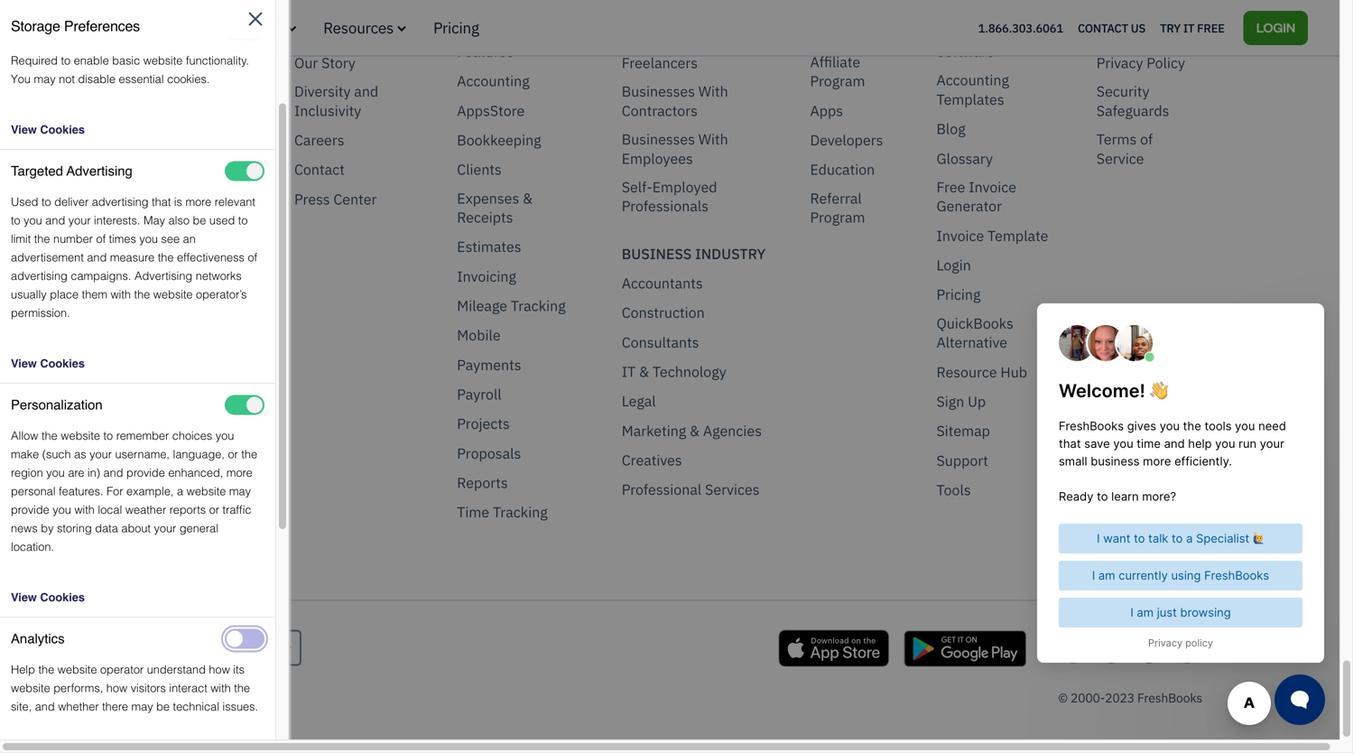 Task type: vqa. For each thing, say whether or not it's contained in the screenshot.
View Cookies link corresponding to Essential
yes



Task type: describe. For each thing, give the bounding box(es) containing it.
accounting for templates
[[937, 71, 1010, 89]]

to right the "used"
[[42, 195, 51, 208]]

businesses for contractors
[[622, 82, 695, 101]]

view cookies link for essential
[[11, 123, 265, 137]]

cookies for personalization
[[40, 591, 85, 604]]

essential heading
[[11, 21, 65, 39]]

and inside allow the website to remember choices you make (such as your username, language, or the region you are in) and provide enhanced, more personal features. for example, a website may provide you with local weather reports or traffic news by storing data about your general location.
[[103, 466, 123, 479]]

who
[[203, 18, 233, 37]]

to up limit
[[11, 213, 20, 227]]

accountants link
[[622, 274, 703, 293]]

you up storing
[[53, 503, 71, 516]]

the down measure
[[134, 288, 150, 301]]

you
[[11, 72, 31, 86]]

©
[[1059, 689, 1068, 706]]

& for marketing
[[690, 421, 700, 440]]

whether
[[58, 700, 99, 713]]

with inside allow the website to remember choices you make (such as your username, language, or the region you are in) and provide enhanced, more personal features. for example, a website may provide you with local weather reports or traffic news by storing data about your general location.
[[74, 503, 95, 516]]

interests.
[[94, 213, 140, 227]]

employed
[[653, 177, 717, 196]]

advertising inside used to deliver advertising that is more relevant to you and your interests. may also be used to limit the number of times you see an advertisement and measure the effectiveness of advertising campaigns.  advertising networks usually place them with the website operator's permission.
[[135, 269, 193, 283]]

storage preferences
[[11, 18, 140, 34]]

website down help
[[11, 681, 50, 695]]

website up as
[[61, 429, 100, 442]]

free inside free invoice generator
[[937, 177, 966, 196]]

you down the "used"
[[24, 213, 42, 227]]

remember
[[116, 429, 169, 442]]

view for targeted advertising
[[11, 357, 37, 370]]

our story
[[294, 53, 356, 72]]

freelancers
[[622, 53, 698, 72]]

professional services link
[[622, 480, 760, 499]]

self-employed professionals link
[[622, 177, 774, 216]]

1.866.303.6061
[[979, 20, 1064, 35]]

with inside used to deliver advertising that is more relevant to you and your interests. may also be used to limit the number of times you see an advertisement and measure the effectiveness of advertising campaigns.  advertising networks usually place them with the website operator's permission.
[[111, 288, 131, 301]]

targeted advertising
[[11, 163, 133, 179]]

privacy
[[1097, 53, 1144, 72]]

google play image
[[904, 630, 1027, 667]]

of inside terms of service
[[1141, 130, 1153, 148]]

an
[[183, 232, 196, 246]]

essential
[[119, 72, 164, 86]]

time
[[457, 503, 490, 522]]

reports link
[[457, 473, 508, 493]]

appsstore
[[457, 101, 525, 120]]

cookies for essential
[[40, 123, 85, 137]]

program for affiliate
[[810, 71, 866, 90]]

required
[[11, 54, 58, 67]]

may inside allow the website to remember choices you make (such as your username, language, or the region you are in) and provide enhanced, more personal features. for example, a website may provide you with local weather reports or traffic news by storing data about your general location.
[[229, 484, 251, 498]]

username,
[[115, 447, 170, 461]]

tracking for mileage tracking
[[511, 296, 566, 315]]

view cookies for essential
[[11, 123, 85, 137]]

times
[[109, 232, 136, 246]]

news
[[11, 521, 38, 535]]

inclusivity
[[294, 101, 361, 120]]

story
[[322, 53, 356, 72]]

understand
[[147, 663, 206, 676]]

0 vertical spatial features
[[104, 18, 163, 37]]

press center link
[[294, 189, 377, 209]]

program for referral
[[810, 208, 866, 227]]

with for businesses with contractors
[[699, 82, 729, 101]]

creatives
[[622, 451, 682, 470]]

the down see
[[158, 251, 174, 264]]

(such
[[42, 447, 71, 461]]

1 vertical spatial login link
[[937, 256, 972, 275]]

cookies for targeted advertising
[[40, 357, 85, 370]]

with inside help the website operator understand how its website performs, how visitors interact with the site, and whether there may be technical issues.
[[211, 681, 231, 695]]

0 vertical spatial login link
[[1244, 11, 1308, 45]]

mobile
[[457, 326, 501, 345]]

resources
[[324, 18, 394, 37]]

about
[[294, 24, 333, 43]]

there
[[102, 700, 128, 713]]

them
[[82, 288, 107, 301]]

technology
[[653, 362, 727, 381]]

security safeguards link
[[1097, 82, 1203, 120]]

consultants link
[[622, 333, 699, 352]]

up
[[968, 392, 986, 411]]

login inside login link
[[1257, 18, 1296, 35]]

services
[[705, 480, 760, 499]]

support link
[[937, 451, 989, 470]]

website down enhanced, at the left bottom of page
[[187, 484, 226, 498]]

the right language,
[[241, 447, 257, 461]]

required to enable basic website functionality. you may not disable essential cookies.
[[11, 54, 249, 86]]

0 horizontal spatial of
[[96, 232, 106, 246]]

as
[[74, 447, 86, 461]]

0 vertical spatial or
[[228, 447, 238, 461]]

projects link
[[457, 414, 510, 434]]

about us
[[294, 24, 354, 43]]

website inside the required to enable basic website functionality. you may not disable essential cookies.
[[143, 54, 183, 67]]

all
[[457, 23, 474, 42]]

& for it
[[639, 362, 649, 381]]

it & technology
[[622, 362, 727, 381]]

freshbooks logo image
[[36, 10, 176, 44]]

may inside help the website operator understand how its website performs, how visitors interact with the site, and whether there may be technical issues.
[[131, 700, 153, 713]]

you down "may"
[[139, 232, 158, 246]]

0 vertical spatial pricing link
[[434, 18, 479, 37]]

twitter image
[[1058, 632, 1089, 663]]

security
[[1097, 82, 1150, 101]]

about us link
[[294, 24, 354, 43]]

2023
[[1105, 689, 1135, 706]]

analytics heading
[[11, 630, 65, 648]]

industry
[[695, 244, 766, 263]]

invoice inside free invoice generator
[[969, 177, 1017, 196]]

and inside diversity and inclusivity
[[354, 82, 379, 101]]

privacy policy link
[[1097, 53, 1186, 72]]

accounting software link
[[937, 23, 1061, 61]]

1 vertical spatial your
[[90, 447, 112, 461]]

storage preferences heading
[[0, 0, 275, 52]]

policy
[[1147, 53, 1186, 72]]

developers
[[810, 130, 884, 149]]

for inside allow the website to remember choices you make (such as your username, language, or the region you are in) and provide enhanced, more personal features. for example, a website may provide you with local weather reports or traffic news by storing data about your general location.
[[107, 484, 123, 498]]

targeted
[[11, 163, 63, 179]]

accessibility
[[1097, 24, 1178, 43]]

advertising inside targeted advertising "heading"
[[66, 163, 133, 179]]

1 vertical spatial advertising
[[11, 269, 68, 283]]

receipts
[[457, 208, 513, 227]]

1 horizontal spatial pricing link
[[937, 285, 981, 304]]

who it's for link
[[203, 18, 296, 37]]

center
[[334, 189, 377, 208]]

view cookies for targeted advertising
[[11, 357, 85, 370]]

more inside allow the website to remember choices you make (such as your username, language, or the region you are in) and provide enhanced, more personal features. for example, a website may provide you with local weather reports or traffic news by storing data about your general location.
[[227, 466, 253, 479]]

view cookies link for personalization
[[11, 591, 265, 605]]

business
[[622, 244, 692, 263]]

website inside used to deliver advertising that is more relevant to you and your interests. may also be used to limit the number of times you see an advertisement and measure the effectiveness of advertising campaigns.  advertising networks usually place them with the website operator's permission.
[[153, 288, 193, 301]]

1 vertical spatial provide
[[11, 503, 49, 516]]

construction
[[622, 303, 705, 322]]

who it's for
[[203, 18, 284, 37]]

professionals
[[622, 197, 709, 216]]

personal
[[11, 484, 56, 498]]

2 vertical spatial your
[[154, 521, 176, 535]]

template
[[988, 226, 1049, 245]]

estimates
[[457, 237, 522, 256]]

app store image
[[779, 630, 889, 667]]

list inside "storage preferences" dialog
[[0, 20, 282, 753]]

businesses with contractors link
[[622, 82, 774, 120]]

time tracking
[[457, 503, 548, 522]]

1 horizontal spatial how
[[209, 663, 230, 676]]

safeguards
[[1097, 101, 1170, 120]]

appsstore link
[[457, 101, 525, 120]]

mileage tracking link
[[457, 296, 566, 316]]

it's
[[236, 18, 258, 37]]

try it free link
[[1160, 16, 1225, 40]]

projects
[[457, 414, 510, 433]]

referral program link
[[810, 189, 901, 227]]

apps link
[[810, 101, 843, 120]]

contact link
[[294, 160, 345, 179]]

2000-
[[1071, 689, 1105, 706]]

0 horizontal spatial how
[[106, 681, 127, 695]]

time tracking link
[[457, 503, 548, 522]]

1 vertical spatial or
[[209, 503, 219, 516]]

diversity and inclusivity
[[294, 82, 379, 120]]

be inside help the website operator understand how its website performs, how visitors interact with the site, and whether there may be technical issues.
[[156, 700, 170, 713]]

all freshbooks features link
[[457, 23, 586, 61]]



Task type: locate. For each thing, give the bounding box(es) containing it.
performs,
[[53, 681, 103, 695]]

2 vertical spatial of
[[248, 251, 257, 264]]

1 horizontal spatial pricing
[[937, 285, 981, 304]]

business industry link
[[622, 244, 766, 263]]

0 horizontal spatial free
[[937, 177, 966, 196]]

0 vertical spatial invoice
[[969, 177, 1017, 196]]

businesses
[[622, 82, 695, 101], [622, 130, 695, 148]]

you
[[24, 213, 42, 227], [139, 232, 158, 246], [216, 429, 234, 442], [46, 466, 65, 479], [53, 503, 71, 516]]

to inside allow the website to remember choices you make (such as your username, language, or the region you are in) and provide enhanced, more personal features. for example, a website may provide you with local weather reports or traffic news by storing data about your general location.
[[103, 429, 113, 442]]

payroll
[[457, 385, 502, 404]]

affiliate
[[810, 52, 861, 71]]

education
[[810, 160, 875, 179]]

0 horizontal spatial for
[[107, 484, 123, 498]]

contact for contact us
[[1078, 20, 1129, 35]]

view up personalization
[[11, 357, 37, 370]]

the up advertisement on the top left of the page
[[34, 232, 50, 246]]

0 vertical spatial view
[[11, 123, 37, 137]]

freshbooks right all
[[478, 23, 554, 42]]

service
[[1097, 149, 1145, 168]]

about
[[121, 521, 151, 535]]

0 vertical spatial your
[[68, 213, 91, 227]]

permission.
[[11, 306, 70, 320]]

2 horizontal spatial may
[[229, 484, 251, 498]]

businesses up employees
[[622, 130, 695, 148]]

0 vertical spatial businesses
[[622, 82, 695, 101]]

login link
[[1244, 11, 1308, 45], [937, 256, 972, 275]]

1 horizontal spatial be
[[193, 213, 206, 227]]

blog
[[937, 119, 966, 138]]

businesses inside 'businesses with contractors'
[[622, 82, 695, 101]]

1 cookies from the top
[[40, 123, 85, 137]]

view cookies link down essential
[[11, 123, 265, 137]]

be inside used to deliver advertising that is more relevant to you and your interests. may also be used to limit the number of times you see an advertisement and measure the effectiveness of advertising campaigns.  advertising networks usually place them with the website operator's permission.
[[193, 213, 206, 227]]

3 view from the top
[[11, 591, 37, 604]]

clients
[[457, 160, 502, 179]]

and
[[354, 82, 379, 101], [45, 213, 65, 227], [87, 251, 107, 264], [103, 466, 123, 479], [35, 700, 55, 713]]

freshbooks inside the all freshbooks features
[[478, 23, 554, 42]]

1 vertical spatial more
[[227, 466, 253, 479]]

sitemap
[[937, 421, 991, 440]]

alternative
[[937, 333, 1008, 352]]

0 horizontal spatial be
[[156, 700, 170, 713]]

view cookies for personalization
[[11, 591, 85, 604]]

instagram image
[[1172, 632, 1203, 663]]

tracking for time tracking
[[493, 503, 548, 522]]

0 horizontal spatial advertising
[[66, 163, 133, 179]]

1 vertical spatial &
[[639, 362, 649, 381]]

with down features.
[[74, 503, 95, 516]]

0 vertical spatial free
[[1198, 20, 1225, 35]]

by
[[41, 521, 54, 535]]

1 vertical spatial invoice
[[937, 226, 985, 245]]

accounting up "templates"
[[937, 71, 1010, 89]]

pricing up accounting link
[[434, 18, 479, 37]]

accounting up appsstore on the left of the page
[[457, 71, 530, 90]]

1 vertical spatial pricing link
[[937, 285, 981, 304]]

be right also
[[193, 213, 206, 227]]

tools
[[937, 480, 971, 499]]

invoice inside invoice template link
[[937, 226, 985, 245]]

2 program from the top
[[810, 208, 866, 227]]

with for businesses with employees
[[699, 130, 729, 148]]

general
[[180, 521, 219, 535]]

list
[[0, 20, 282, 753]]

proposals
[[457, 444, 521, 463]]

with down businesses with contractors link
[[699, 130, 729, 148]]

0 vertical spatial pricing
[[434, 18, 479, 37]]

invoice template link
[[937, 226, 1049, 245]]

local
[[98, 503, 122, 516]]

& right expenses
[[523, 189, 533, 207]]

0 horizontal spatial &
[[523, 189, 533, 207]]

its
[[233, 663, 245, 676]]

1 horizontal spatial login link
[[1244, 11, 1308, 45]]

cookies up personalization
[[40, 357, 85, 370]]

0 vertical spatial with
[[699, 82, 729, 101]]

1 vertical spatial free
[[937, 177, 966, 196]]

1 program from the top
[[810, 71, 866, 90]]

storing
[[57, 521, 92, 535]]

cookies
[[40, 123, 85, 137], [40, 357, 85, 370], [40, 591, 85, 604]]

1 horizontal spatial freshbooks
[[1138, 689, 1203, 706]]

personalization
[[11, 397, 103, 413]]

press
[[294, 189, 330, 208]]

freelancers link
[[622, 53, 698, 72]]

1 vertical spatial freshbooks
[[1138, 689, 1203, 706]]

quickbooks
[[937, 314, 1014, 333]]

proposals link
[[457, 444, 521, 463]]

program down the affiliate
[[810, 71, 866, 90]]

view cookies link for targeted advertising
[[11, 357, 265, 371]]

and down story
[[354, 82, 379, 101]]

0 vertical spatial with
[[111, 288, 131, 301]]

view
[[11, 123, 37, 137], [11, 357, 37, 370], [11, 591, 37, 604]]

1 vertical spatial cookies
[[40, 357, 85, 370]]

to inside the required to enable basic website functionality. you may not disable essential cookies.
[[61, 54, 71, 67]]

0 horizontal spatial provide
[[11, 503, 49, 516]]

program down referral
[[810, 208, 866, 227]]

0 horizontal spatial login link
[[937, 256, 972, 275]]

accounting
[[937, 23, 1010, 42], [937, 71, 1010, 89], [457, 71, 530, 90]]

0 vertical spatial view cookies
[[11, 123, 85, 137]]

view cookies up targeted
[[11, 123, 85, 137]]

are
[[68, 466, 84, 479]]

1 vertical spatial features
[[457, 42, 514, 61]]

usually
[[11, 288, 47, 301]]

1 vertical spatial may
[[229, 484, 251, 498]]

professional services
[[622, 480, 760, 499]]

1 horizontal spatial with
[[111, 288, 131, 301]]

1 vertical spatial be
[[156, 700, 170, 713]]

0 vertical spatial how
[[209, 663, 230, 676]]

1 vertical spatial with
[[699, 130, 729, 148]]

1 horizontal spatial of
[[248, 251, 257, 264]]

2 with from the top
[[699, 130, 729, 148]]

functionality.
[[186, 54, 249, 67]]

with right them in the left top of the page
[[111, 288, 131, 301]]

2 vertical spatial cookies
[[40, 591, 85, 604]]

and up campaigns.
[[87, 251, 107, 264]]

0 vertical spatial view cookies link
[[11, 123, 265, 137]]

invoice
[[969, 177, 1017, 196], [937, 226, 985, 245]]

1 horizontal spatial free
[[1198, 20, 1225, 35]]

networks
[[196, 269, 242, 283]]

data
[[95, 521, 118, 535]]

0 vertical spatial provide
[[126, 466, 165, 479]]

2 horizontal spatial of
[[1141, 130, 1153, 148]]

storage preferences dialog
[[0, 0, 1354, 753]]

0 vertical spatial login
[[1257, 18, 1296, 35]]

0 vertical spatial advertising
[[66, 163, 133, 179]]

cookies up analytics
[[40, 591, 85, 604]]

traffic
[[223, 503, 251, 516]]

language,
[[173, 447, 225, 461]]

1 horizontal spatial &
[[639, 362, 649, 381]]

1 horizontal spatial advertising
[[92, 195, 149, 208]]

your inside used to deliver advertising that is more relevant to you and your interests. may also be used to limit the number of times you see an advertisement and measure the effectiveness of advertising campaigns.  advertising networks usually place them with the website operator's permission.
[[68, 213, 91, 227]]

provide down personal
[[11, 503, 49, 516]]

with up businesses with employees 'link'
[[699, 82, 729, 101]]

1 vertical spatial for
[[107, 484, 123, 498]]

how left its
[[209, 663, 230, 676]]

us up story
[[337, 24, 354, 43]]

freshbooks
[[478, 23, 554, 42], [1138, 689, 1203, 706]]

1 vertical spatial tracking
[[493, 503, 548, 522]]

1 vertical spatial view
[[11, 357, 37, 370]]

expenses & receipts
[[457, 189, 533, 227]]

advertising down measure
[[135, 269, 193, 283]]

more right is
[[186, 195, 212, 208]]

0 horizontal spatial pricing
[[434, 18, 479, 37]]

& inside "expenses & receipts"
[[523, 189, 533, 207]]

accounting up the software
[[937, 23, 1010, 42]]

2 horizontal spatial with
[[211, 681, 231, 695]]

provide
[[126, 466, 165, 479], [11, 503, 49, 516]]

2 vertical spatial view cookies link
[[11, 591, 265, 605]]

for right the it's
[[262, 18, 284, 37]]

invoice template
[[937, 226, 1049, 245]]

for up local
[[107, 484, 123, 498]]

basic
[[112, 54, 140, 67]]

0 vertical spatial be
[[193, 213, 206, 227]]

businesses for employees
[[622, 130, 695, 148]]

3 cookies from the top
[[40, 591, 85, 604]]

us
[[1131, 20, 1146, 35], [337, 24, 354, 43]]

website up performs,
[[58, 663, 97, 676]]

more inside used to deliver advertising that is more relevant to you and your interests. may also be used to limit the number of times you see an advertisement and measure the effectiveness of advertising campaigns.  advertising networks usually place them with the website operator's permission.
[[186, 195, 212, 208]]

referral
[[810, 189, 862, 207]]

of
[[1141, 130, 1153, 148], [96, 232, 106, 246], [248, 251, 257, 264]]

view cookies link down about
[[11, 591, 265, 605]]

1 vertical spatial of
[[96, 232, 106, 246]]

may inside the required to enable basic website functionality. you may not disable essential cookies.
[[34, 72, 56, 86]]

resource
[[937, 362, 998, 381]]

the right help
[[38, 663, 54, 676]]

contact for contact
[[294, 160, 345, 179]]

view for essential
[[11, 123, 37, 137]]

login link right 'try it free' link
[[1244, 11, 1308, 45]]

business industry
[[622, 244, 766, 263]]

with inside businesses with employees
[[699, 130, 729, 148]]

and inside help the website operator understand how its website performs, how visitors interact with the site, and whether there may be technical issues.
[[35, 700, 55, 713]]

view cookies up personalization
[[11, 357, 85, 370]]

the up issues. on the bottom of page
[[234, 681, 250, 695]]

view up targeted
[[11, 123, 37, 137]]

construction link
[[622, 303, 705, 322]]

accounting link
[[457, 71, 530, 91]]

personalization heading
[[11, 396, 103, 414]]

0 vertical spatial &
[[523, 189, 533, 207]]

0 vertical spatial advertising
[[92, 195, 149, 208]]

businesses with contractors
[[622, 82, 729, 120]]

advertising up interests. at left
[[92, 195, 149, 208]]

0 vertical spatial freshbooks
[[478, 23, 554, 42]]

invoice down the generator at the top
[[937, 226, 985, 245]]

freshbooks right 2023 at the bottom
[[1138, 689, 1203, 706]]

how up the 'there'
[[106, 681, 127, 695]]

1 horizontal spatial more
[[227, 466, 253, 479]]

0 horizontal spatial or
[[209, 503, 219, 516]]

professional
[[622, 480, 702, 499]]

invoicing link
[[457, 267, 516, 286]]

accounting for software
[[937, 23, 1010, 42]]

pricing for the right the pricing link
[[937, 285, 981, 304]]

tracking right mileage
[[511, 296, 566, 315]]

2 horizontal spatial &
[[690, 421, 700, 440]]

analytics
[[11, 631, 65, 646]]

and right "in)"
[[103, 466, 123, 479]]

free right it
[[1198, 20, 1225, 35]]

0 horizontal spatial freshbooks
[[478, 23, 554, 42]]

3 view cookies link from the top
[[11, 591, 265, 605]]

us for about us
[[337, 24, 354, 43]]

pricing link up quickbooks
[[937, 285, 981, 304]]

clients link
[[457, 160, 502, 179]]

login link down invoice template link
[[937, 256, 972, 275]]

our story link
[[294, 53, 356, 72]]

1 horizontal spatial features
[[457, 42, 514, 61]]

pricing
[[434, 18, 479, 37], [937, 285, 981, 304]]

estimates link
[[457, 237, 522, 257]]

free up the generator at the top
[[937, 177, 966, 196]]

0 horizontal spatial more
[[186, 195, 212, 208]]

preferences
[[64, 18, 140, 34]]

try it free
[[1160, 20, 1225, 35]]

businesses up contractors
[[622, 82, 695, 101]]

the up (such
[[42, 429, 58, 442]]

technical
[[173, 700, 219, 713]]

cookie consent banner dialog
[[14, 517, 284, 726]]

2 view cookies link from the top
[[11, 357, 265, 371]]

1 businesses from the top
[[622, 82, 695, 101]]

1 vertical spatial advertising
[[135, 269, 193, 283]]

you up language,
[[216, 429, 234, 442]]

1 horizontal spatial for
[[262, 18, 284, 37]]

view for personalization
[[11, 591, 37, 604]]

provide down username,
[[126, 466, 165, 479]]

enhanced,
[[168, 466, 223, 479]]

creatives link
[[622, 451, 682, 470]]

cookies up targeted advertising
[[40, 123, 85, 137]]

businesses inside businesses with employees
[[622, 130, 695, 148]]

to
[[61, 54, 71, 67], [42, 195, 51, 208], [11, 213, 20, 227], [238, 213, 248, 227], [103, 429, 113, 442]]

contact down the careers link
[[294, 160, 345, 179]]

a
[[177, 484, 183, 498]]

referral program
[[810, 189, 866, 227]]

website left operator's on the left top
[[153, 288, 193, 301]]

the
[[34, 232, 50, 246], [158, 251, 174, 264], [134, 288, 150, 301], [42, 429, 58, 442], [241, 447, 257, 461], [38, 663, 54, 676], [234, 681, 250, 695]]

0 vertical spatial for
[[262, 18, 284, 37]]

1 view cookies from the top
[[11, 123, 85, 137]]

1 horizontal spatial login
[[1257, 18, 1296, 35]]

it & technology link
[[622, 362, 727, 381]]

of right terms
[[1141, 130, 1153, 148]]

to left remember
[[103, 429, 113, 442]]

to down relevant on the left of the page
[[238, 213, 248, 227]]

1 horizontal spatial may
[[131, 700, 153, 713]]

list containing essential
[[0, 20, 282, 753]]

pricing link up accounting link
[[434, 18, 479, 37]]

you down (such
[[46, 466, 65, 479]]

0 horizontal spatial contact
[[294, 160, 345, 179]]

security safeguards
[[1097, 82, 1170, 120]]

login down invoice template link
[[937, 256, 972, 275]]

1 vertical spatial login
[[937, 256, 972, 275]]

1 horizontal spatial advertising
[[135, 269, 193, 283]]

mileage
[[457, 296, 508, 315]]

website up essential
[[143, 54, 183, 67]]

1 view from the top
[[11, 123, 37, 137]]

may down required
[[34, 72, 56, 86]]

0 vertical spatial may
[[34, 72, 56, 86]]

or right language,
[[228, 447, 238, 461]]

us left try
[[1131, 20, 1146, 35]]

advertising down advertisement on the top left of the page
[[11, 269, 68, 283]]

features.
[[59, 484, 103, 498]]

& left 'agencies'
[[690, 421, 700, 440]]

with up issues. on the bottom of page
[[211, 681, 231, 695]]

2 cookies from the top
[[40, 357, 85, 370]]

pricing for top the pricing link
[[434, 18, 479, 37]]

1 view cookies link from the top
[[11, 123, 265, 137]]

1 with from the top
[[699, 82, 729, 101]]

features down all
[[457, 42, 514, 61]]

effectiveness
[[177, 251, 245, 264]]

0 vertical spatial more
[[186, 195, 212, 208]]

resource hub
[[937, 362, 1028, 381]]

1 vertical spatial pricing
[[937, 285, 981, 304]]

more up traffic in the left of the page
[[227, 466, 253, 479]]

features
[[104, 18, 163, 37], [457, 42, 514, 61]]

youtube image
[[1134, 632, 1165, 663]]

facebook image
[[1096, 632, 1127, 663]]

invoice up the generator at the top
[[969, 177, 1017, 196]]

of left times
[[96, 232, 106, 246]]

0 vertical spatial program
[[810, 71, 866, 90]]

templates
[[937, 90, 1005, 109]]

and down deliver
[[45, 213, 65, 227]]

1 vertical spatial how
[[106, 681, 127, 695]]

2 view from the top
[[11, 357, 37, 370]]

may up traffic in the left of the page
[[229, 484, 251, 498]]

and right site,
[[35, 700, 55, 713]]

your down weather
[[154, 521, 176, 535]]

2 vertical spatial view cookies
[[11, 591, 85, 604]]

contact up privacy
[[1078, 20, 1129, 35]]

view up analytics
[[11, 591, 37, 604]]

accessibility link
[[1097, 24, 1178, 43]]

used to deliver advertising that is more relevant to you and your interests. may also be used to limit the number of times you see an advertisement and measure the effectiveness of advertising campaigns.  advertising networks usually place them with the website operator's permission.
[[11, 195, 257, 320]]

united states
[[175, 638, 260, 657]]

login right 'try it free' link
[[1257, 18, 1296, 35]]

0 horizontal spatial may
[[34, 72, 56, 86]]

3 view cookies from the top
[[11, 591, 85, 604]]

2 businesses from the top
[[622, 130, 695, 148]]

1 horizontal spatial provide
[[126, 466, 165, 479]]

view cookies link up remember
[[11, 357, 265, 371]]

glossary
[[937, 149, 993, 168]]

to up not
[[61, 54, 71, 67]]

0 horizontal spatial pricing link
[[434, 18, 479, 37]]

0 horizontal spatial features
[[104, 18, 163, 37]]

advertising up deliver
[[66, 163, 133, 179]]

& right it
[[639, 362, 649, 381]]

1 vertical spatial view cookies
[[11, 357, 85, 370]]

0 vertical spatial contact
[[1078, 20, 1129, 35]]

see
[[161, 232, 180, 246]]

1 vertical spatial program
[[810, 208, 866, 227]]

of right effectiveness
[[248, 251, 257, 264]]

mobile link
[[457, 326, 501, 345]]

0 horizontal spatial login
[[937, 256, 972, 275]]

us for contact us
[[1131, 20, 1146, 35]]

2 view cookies from the top
[[11, 357, 85, 370]]

with inside 'businesses with contractors'
[[699, 82, 729, 101]]

be down visitors
[[156, 700, 170, 713]]

targeted advertising heading
[[11, 162, 133, 180]]

pricing up quickbooks
[[937, 285, 981, 304]]

may down visitors
[[131, 700, 153, 713]]

or left traffic in the left of the page
[[209, 503, 219, 516]]

© 2000-2023 freshbooks
[[1059, 689, 1203, 706]]

features up "basic"
[[104, 18, 163, 37]]

your up the number
[[68, 213, 91, 227]]

features inside the all freshbooks features
[[457, 42, 514, 61]]

& for expenses
[[523, 189, 533, 207]]

1 horizontal spatial contact
[[1078, 20, 1129, 35]]

tracking right the 'time'
[[493, 503, 548, 522]]

visitors
[[131, 681, 166, 695]]

0 vertical spatial tracking
[[511, 296, 566, 315]]

2 vertical spatial may
[[131, 700, 153, 713]]

0 vertical spatial of
[[1141, 130, 1153, 148]]



